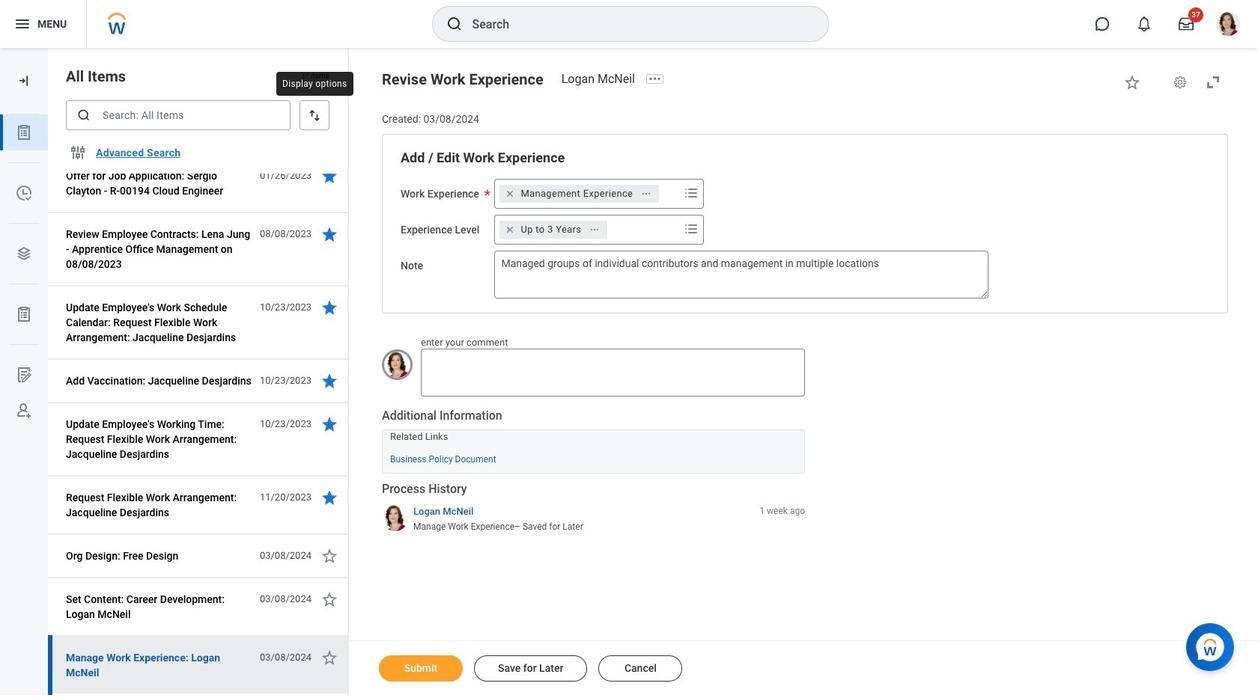 Task type: locate. For each thing, give the bounding box(es) containing it.
1 star image from the top
[[321, 167, 338, 185]]

tooltip
[[272, 67, 358, 100]]

related actions image
[[590, 224, 600, 235]]

1 clipboard image from the top
[[15, 124, 33, 142]]

star image
[[321, 167, 338, 185], [321, 225, 338, 243], [321, 299, 338, 317], [321, 547, 338, 565]]

management experience, press delete to clear value. option
[[500, 185, 659, 203]]

clipboard image down transformation import icon
[[15, 124, 33, 142]]

transformation import image
[[16, 73, 31, 88]]

profile logan mcneil image
[[1216, 12, 1240, 39]]

Search: All Items text field
[[66, 100, 291, 130]]

star image
[[1123, 73, 1141, 91], [321, 372, 338, 390], [321, 416, 338, 434], [321, 489, 338, 507], [321, 591, 338, 609], [321, 649, 338, 667]]

group
[[401, 149, 1209, 299]]

related actions image
[[641, 188, 652, 199]]

fullscreen image
[[1204, 73, 1222, 91]]

management experience element
[[521, 187, 633, 201]]

logan mcneil element
[[561, 72, 644, 86]]

x small image
[[503, 222, 518, 237]]

up to 3 years element
[[521, 223, 581, 236]]

3 star image from the top
[[321, 299, 338, 317]]

perspective image
[[15, 245, 33, 263]]

0 vertical spatial clipboard image
[[15, 124, 33, 142]]

clipboard image
[[15, 124, 33, 142], [15, 306, 33, 324]]

Search Workday  search field
[[472, 7, 797, 40]]

prompts image
[[683, 184, 700, 202]]

process history region
[[382, 482, 805, 538]]

clock check image
[[15, 184, 33, 202]]

list
[[0, 115, 48, 429]]

None text field
[[495, 251, 989, 299], [421, 349, 805, 397], [495, 251, 989, 299], [421, 349, 805, 397]]

item list element
[[48, 0, 349, 696]]

additional information region
[[382, 408, 805, 474]]

2 star image from the top
[[321, 225, 338, 243]]

action bar region
[[349, 641, 1258, 696]]

clipboard image up rename icon
[[15, 306, 33, 324]]

1 vertical spatial clipboard image
[[15, 306, 33, 324]]

search image
[[76, 108, 91, 123]]

4 star image from the top
[[321, 547, 338, 565]]



Task type: vqa. For each thing, say whether or not it's contained in the screenshot.
prompts icon
yes



Task type: describe. For each thing, give the bounding box(es) containing it.
up to 3 years, press delete to clear value. option
[[500, 221, 607, 239]]

2 clipboard image from the top
[[15, 306, 33, 324]]

configure image
[[69, 144, 87, 162]]

inbox large image
[[1179, 16, 1194, 31]]

employee's photo (logan mcneil) image
[[382, 350, 413, 380]]

sort image
[[307, 108, 322, 123]]

justify image
[[13, 15, 31, 33]]

prompts image
[[683, 220, 700, 238]]

notifications large image
[[1137, 16, 1152, 31]]

user plus image
[[15, 402, 33, 420]]

x small image
[[503, 186, 518, 201]]

rename image
[[15, 366, 33, 384]]

search image
[[445, 15, 463, 33]]

gear image
[[1173, 75, 1188, 90]]



